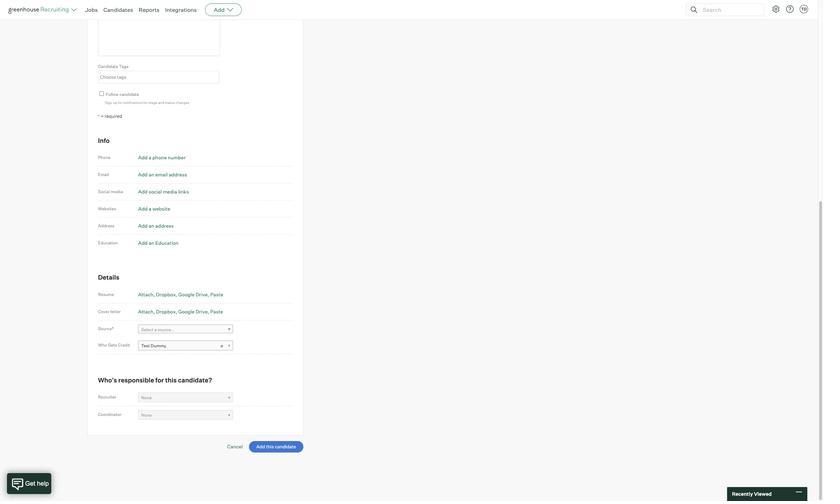 Task type: vqa. For each thing, say whether or not it's contained in the screenshot.
AND
yes



Task type: locate. For each thing, give the bounding box(es) containing it.
media right social
[[111, 189, 123, 194]]

google drive link for cover letter
[[178, 309, 209, 315]]

source
[[98, 326, 112, 331]]

sign
[[105, 100, 112, 105]]

1 vertical spatial paste link
[[210, 309, 223, 315]]

none
[[141, 395, 152, 401], [141, 413, 152, 418]]

none link
[[138, 393, 233, 403], [138, 410, 233, 420]]

3 an from the top
[[149, 240, 154, 246]]

0 vertical spatial attach
[[138, 292, 153, 298]]

google for cover letter
[[178, 309, 195, 315]]

1 attach link from the top
[[138, 292, 155, 298]]

* left =
[[98, 114, 100, 119]]

dropbox for cover letter
[[156, 309, 176, 315]]

credit
[[118, 343, 130, 348]]

paste
[[210, 292, 223, 298], [210, 309, 223, 315]]

2 none link from the top
[[138, 410, 233, 420]]

a left website
[[149, 206, 151, 212]]

Search text field
[[701, 5, 758, 15]]

1 vertical spatial drive
[[196, 309, 208, 315]]

cover letter
[[98, 309, 121, 314]]

test
[[141, 343, 150, 349]]

for for responsible
[[155, 376, 164, 384]]

add an education
[[138, 240, 179, 246]]

0 vertical spatial attach dropbox google drive paste
[[138, 292, 223, 298]]

1 dropbox link from the top
[[156, 292, 177, 298]]

phone
[[98, 155, 111, 160]]

attach link for cover letter
[[138, 309, 155, 315]]

2 attach dropbox google drive paste from the top
[[138, 309, 223, 315]]

1 vertical spatial attach
[[138, 309, 153, 315]]

google
[[178, 292, 195, 298], [178, 309, 195, 315]]

add for add a website
[[138, 206, 148, 212]]

0 vertical spatial address
[[169, 172, 187, 178]]

an
[[149, 172, 154, 178], [149, 223, 154, 229], [149, 240, 154, 246]]

attach dropbox google drive paste
[[138, 292, 223, 298], [138, 309, 223, 315]]

media left links
[[163, 189, 177, 195]]

a right select
[[155, 327, 157, 333]]

0 vertical spatial google drive link
[[178, 292, 209, 298]]

1 horizontal spatial *
[[112, 326, 114, 331]]

0 vertical spatial none
[[141, 395, 152, 401]]

2 google from the top
[[178, 309, 195, 315]]

candidate
[[120, 92, 139, 97]]

add an address link
[[138, 223, 174, 229]]

education down address
[[98, 241, 118, 246]]

an down "add an address"
[[149, 240, 154, 246]]

select a source...
[[141, 327, 175, 333]]

2 google drive link from the top
[[178, 309, 209, 315]]

*
[[98, 114, 100, 119], [112, 326, 114, 331]]

follow candidate
[[106, 92, 139, 97]]

for left this at the left
[[155, 376, 164, 384]]

* = required
[[98, 114, 122, 119]]

0 vertical spatial drive
[[196, 292, 208, 298]]

2 drive from the top
[[196, 309, 208, 315]]

2 paste link from the top
[[210, 309, 223, 315]]

media
[[163, 189, 177, 195], [111, 189, 123, 194]]

select
[[141, 327, 154, 333]]

required
[[105, 114, 122, 119]]

dropbox
[[156, 292, 176, 298], [156, 309, 176, 315]]

drive for resume
[[196, 292, 208, 298]]

1 google from the top
[[178, 292, 195, 298]]

1 none from the top
[[141, 395, 152, 401]]

candidates
[[103, 6, 133, 13]]

number
[[168, 155, 186, 161]]

2 an from the top
[[149, 223, 154, 229]]

None text field
[[98, 72, 217, 83]]

0 vertical spatial an
[[149, 172, 154, 178]]

2 vertical spatial an
[[149, 240, 154, 246]]

0 vertical spatial attach link
[[138, 292, 155, 298]]

dropbox link for resume
[[156, 292, 177, 298]]

sign up for notifications for stage and status changes
[[105, 100, 189, 105]]

1 drive from the top
[[196, 292, 208, 298]]

google for resume
[[178, 292, 195, 298]]

1 dropbox from the top
[[156, 292, 176, 298]]

2 horizontal spatial for
[[155, 376, 164, 384]]

* inside * = required
[[98, 114, 100, 119]]

education
[[155, 240, 179, 246], [98, 241, 118, 246]]

address down website
[[155, 223, 174, 229]]

2 dropbox from the top
[[156, 309, 176, 315]]

td button
[[800, 5, 808, 13]]

google drive link
[[178, 292, 209, 298], [178, 309, 209, 315]]

2 attach from the top
[[138, 309, 153, 315]]

1 an from the top
[[149, 172, 154, 178]]

add inside popup button
[[214, 6, 225, 13]]

an left the email
[[149, 172, 154, 178]]

td button
[[799, 3, 810, 15]]

2 vertical spatial a
[[155, 327, 157, 333]]

add a website link
[[138, 206, 170, 212]]

add
[[214, 6, 225, 13], [138, 155, 148, 161], [138, 172, 148, 178], [138, 189, 148, 195], [138, 206, 148, 212], [138, 223, 148, 229], [138, 240, 148, 246]]

dropbox link
[[156, 292, 177, 298], [156, 309, 177, 315]]

an for education
[[149, 240, 154, 246]]

0 vertical spatial dropbox link
[[156, 292, 177, 298]]

1 vertical spatial an
[[149, 223, 154, 229]]

add button
[[205, 3, 242, 16]]

phone
[[152, 155, 167, 161]]

address
[[169, 172, 187, 178], [155, 223, 174, 229]]

1 attach from the top
[[138, 292, 153, 298]]

recently
[[732, 491, 753, 497]]

1 vertical spatial google
[[178, 309, 195, 315]]

who
[[98, 343, 107, 348]]

1 vertical spatial none
[[141, 413, 152, 418]]

1 google drive link from the top
[[178, 292, 209, 298]]

who gets credit
[[98, 343, 130, 348]]

for
[[118, 100, 122, 105], [143, 100, 148, 105], [155, 376, 164, 384]]

a left phone
[[149, 155, 151, 161]]

1 vertical spatial paste
[[210, 309, 223, 315]]

add for add social media links
[[138, 189, 148, 195]]

drive
[[196, 292, 208, 298], [196, 309, 208, 315]]

2 none from the top
[[141, 413, 152, 418]]

attach link
[[138, 292, 155, 298], [138, 309, 155, 315]]

jobs link
[[85, 6, 98, 13]]

0 vertical spatial a
[[149, 155, 151, 161]]

td
[[801, 7, 807, 12]]

attach
[[138, 292, 153, 298], [138, 309, 153, 315]]

2 attach link from the top
[[138, 309, 155, 315]]

0 vertical spatial dropbox
[[156, 292, 176, 298]]

configure image
[[772, 5, 781, 13]]

greenhouse recruiting image
[[8, 6, 71, 14]]

a for website
[[149, 206, 151, 212]]

resume
[[98, 292, 114, 297]]

2 dropbox link from the top
[[156, 309, 177, 315]]

stage
[[149, 100, 157, 105]]

candidates link
[[103, 6, 133, 13]]

1 attach dropbox google drive paste from the top
[[138, 292, 223, 298]]

a
[[149, 155, 151, 161], [149, 206, 151, 212], [155, 327, 157, 333]]

for left "stage"
[[143, 100, 148, 105]]

paste link for resume
[[210, 292, 223, 298]]

None file field
[[8, 466, 97, 474], [0, 475, 88, 482], [8, 466, 97, 474], [0, 475, 88, 482]]

1 paste link from the top
[[210, 292, 223, 298]]

0 horizontal spatial for
[[118, 100, 122, 105]]

* up gets
[[112, 326, 114, 331]]

paste link
[[210, 292, 223, 298], [210, 309, 223, 315]]

1 vertical spatial dropbox link
[[156, 309, 177, 315]]

none for coordinator
[[141, 413, 152, 418]]

1 vertical spatial attach dropbox google drive paste
[[138, 309, 223, 315]]

address
[[98, 223, 114, 229]]

0 vertical spatial none link
[[138, 393, 233, 403]]

an down add a website
[[149, 223, 154, 229]]

0 vertical spatial google
[[178, 292, 195, 298]]

test dummy link
[[138, 341, 233, 351]]

1 vertical spatial a
[[149, 206, 151, 212]]

None submit
[[249, 441, 304, 453]]

2 paste from the top
[[210, 309, 223, 315]]

1 vertical spatial attach link
[[138, 309, 155, 315]]

tags
[[119, 64, 129, 69]]

for right up
[[118, 100, 122, 105]]

0 vertical spatial paste
[[210, 292, 223, 298]]

add an education link
[[138, 240, 179, 246]]

1 vertical spatial dropbox
[[156, 309, 176, 315]]

1 paste from the top
[[210, 292, 223, 298]]

email
[[155, 172, 168, 178]]

0 vertical spatial *
[[98, 114, 100, 119]]

paste link for cover letter
[[210, 309, 223, 315]]

who's responsible for this candidate?
[[98, 376, 212, 384]]

for for up
[[118, 100, 122, 105]]

dropbox link for cover letter
[[156, 309, 177, 315]]

address right the email
[[169, 172, 187, 178]]

1 none link from the top
[[138, 393, 233, 403]]

source...
[[158, 327, 175, 333]]

attach link for resume
[[138, 292, 155, 298]]

recruiter
[[98, 395, 116, 400]]

education down "add an address"
[[155, 240, 179, 246]]

1 vertical spatial google drive link
[[178, 309, 209, 315]]

1 vertical spatial none link
[[138, 410, 233, 420]]

attach for resume
[[138, 292, 153, 298]]

none link for coordinator
[[138, 410, 233, 420]]

drive for cover letter
[[196, 309, 208, 315]]

0 vertical spatial paste link
[[210, 292, 223, 298]]

0 horizontal spatial *
[[98, 114, 100, 119]]



Task type: describe. For each thing, give the bounding box(es) containing it.
add for add an address
[[138, 223, 148, 229]]

add an email address link
[[138, 172, 187, 178]]

none link for recruiter
[[138, 393, 233, 403]]

select a source... link
[[138, 325, 233, 335]]

an for email
[[149, 172, 154, 178]]

jobs
[[85, 6, 98, 13]]

cancel
[[227, 444, 243, 450]]

add an email address
[[138, 172, 187, 178]]

notifications
[[123, 100, 143, 105]]

websites
[[98, 206, 116, 212]]

coordinator
[[98, 412, 121, 417]]

details
[[98, 274, 119, 281]]

Follow candidate checkbox
[[99, 92, 104, 96]]

test dummy
[[141, 343, 166, 349]]

cover
[[98, 309, 109, 314]]

add a phone number
[[138, 155, 186, 161]]

social
[[149, 189, 162, 195]]

add for add a phone number
[[138, 155, 148, 161]]

1 vertical spatial address
[[155, 223, 174, 229]]

0 horizontal spatial education
[[98, 241, 118, 246]]

candidate
[[98, 64, 118, 69]]

integrations
[[165, 6, 197, 13]]

links
[[178, 189, 189, 195]]

source *
[[98, 326, 114, 331]]

reports
[[139, 6, 160, 13]]

email
[[98, 172, 109, 177]]

1 vertical spatial *
[[112, 326, 114, 331]]

1 horizontal spatial media
[[163, 189, 177, 195]]

add for add
[[214, 6, 225, 13]]

info
[[98, 137, 110, 144]]

attach for cover letter
[[138, 309, 153, 315]]

who's
[[98, 376, 117, 384]]

attach dropbox google drive paste for resume
[[138, 292, 223, 298]]

=
[[101, 114, 104, 119]]

candidate tags
[[98, 64, 129, 69]]

integrations link
[[165, 6, 197, 13]]

candidate?
[[178, 376, 212, 384]]

dropbox for resume
[[156, 292, 176, 298]]

dummy
[[151, 343, 166, 349]]

paste for cover letter
[[210, 309, 223, 315]]

and
[[158, 100, 164, 105]]

none for recruiter
[[141, 395, 152, 401]]

google drive link for resume
[[178, 292, 209, 298]]

add a phone number link
[[138, 155, 186, 161]]

Notes text field
[[98, 8, 220, 56]]

add a website
[[138, 206, 170, 212]]

status
[[165, 100, 175, 105]]

follow
[[106, 92, 119, 97]]

social
[[98, 189, 110, 194]]

add social media links
[[138, 189, 189, 195]]

add for add an email address
[[138, 172, 148, 178]]

reports link
[[139, 6, 160, 13]]

gets
[[108, 343, 117, 348]]

viewed
[[754, 491, 772, 497]]

add an address
[[138, 223, 174, 229]]

add for add an education
[[138, 240, 148, 246]]

responsible
[[118, 376, 154, 384]]

attach dropbox google drive paste for cover letter
[[138, 309, 223, 315]]

letter
[[110, 309, 121, 314]]

a for phone
[[149, 155, 151, 161]]

recently viewed
[[732, 491, 772, 497]]

paste for resume
[[210, 292, 223, 298]]

this
[[165, 376, 177, 384]]

cancel link
[[227, 444, 243, 450]]

1 horizontal spatial education
[[155, 240, 179, 246]]

add social media links link
[[138, 189, 189, 195]]

changes
[[176, 100, 189, 105]]

0 horizontal spatial media
[[111, 189, 123, 194]]

a for source...
[[155, 327, 157, 333]]

social media
[[98, 189, 123, 194]]

1 horizontal spatial for
[[143, 100, 148, 105]]

an for address
[[149, 223, 154, 229]]

up
[[113, 100, 117, 105]]

website
[[152, 206, 170, 212]]



